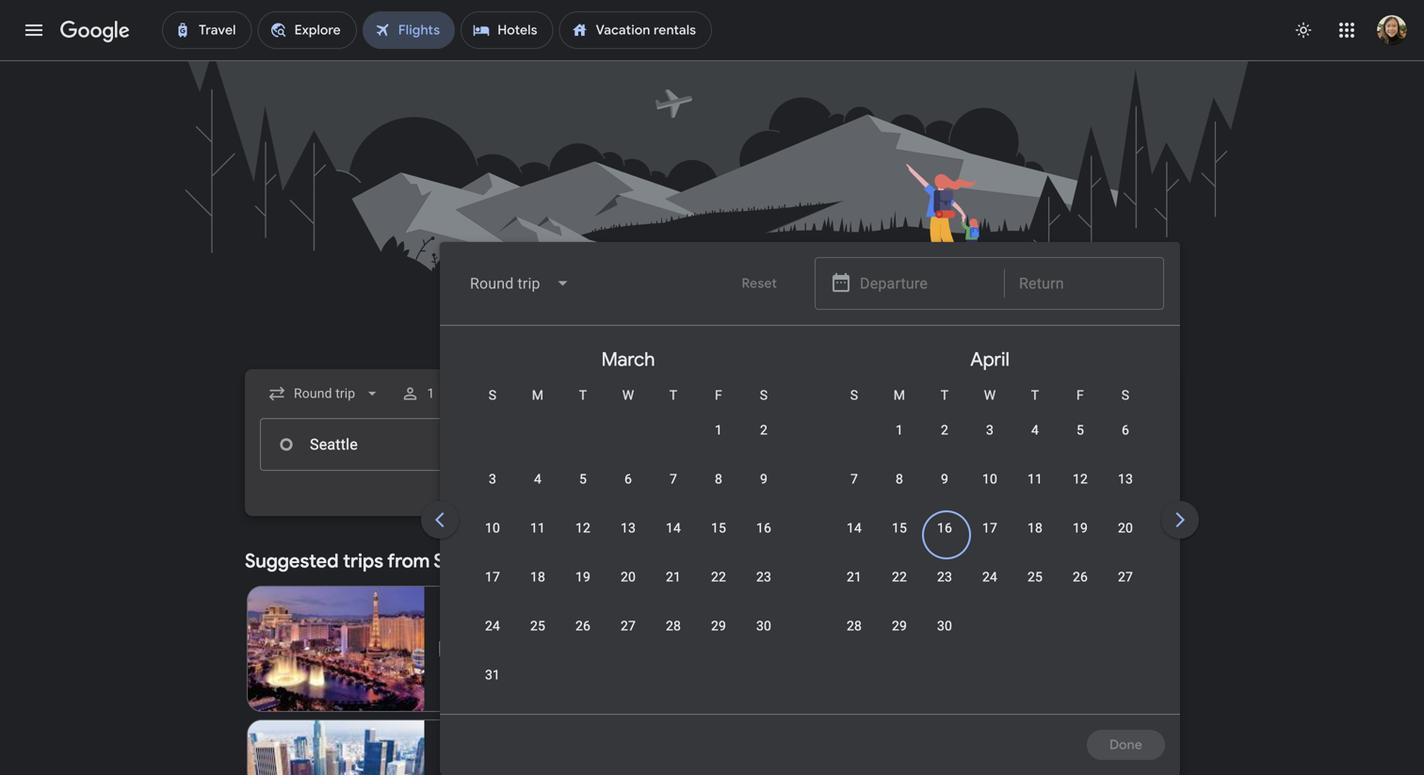 Task type: locate. For each thing, give the bounding box(es) containing it.
2 9 from the left
[[941, 472, 949, 487]]

2 right "mon, apr 1" element
[[941, 423, 949, 438]]

14 button
[[651, 519, 696, 565], [832, 519, 877, 565]]

23 button
[[742, 568, 787, 614], [923, 568, 968, 614]]

1 14 from the left
[[666, 521, 681, 536]]

18 button up thu, apr 25 element
[[1013, 519, 1058, 565]]

20 button
[[1104, 519, 1149, 565], [606, 568, 651, 614]]

5 button up "fri, apr 12" element
[[1058, 421, 1104, 466]]

1 7 button from the left
[[651, 470, 696, 516]]

0 vertical spatial 6 button
[[1104, 421, 1149, 466]]

0 vertical spatial feb
[[440, 622, 462, 638]]

27
[[1119, 570, 1134, 585], [621, 619, 636, 634]]

w inside april row group
[[985, 388, 996, 403]]

1 – 7
[[465, 622, 495, 638]]

2 7 button from the left
[[832, 470, 877, 516]]

11 button
[[1013, 470, 1058, 516], [516, 519, 561, 565]]

2 28 from the left
[[847, 619, 862, 634]]

12 button up tue, mar 19 element
[[561, 519, 606, 565]]

26 inside march row group
[[576, 619, 591, 634]]

25 button right wed, apr 24 element
[[1013, 568, 1058, 614]]

15 button
[[696, 519, 742, 565], [877, 519, 923, 565]]

1 2 button from the left
[[742, 421, 787, 466]]

1 29 from the left
[[711, 619, 727, 634]]

0 horizontal spatial 14
[[666, 521, 681, 536]]

march row group
[[448, 334, 810, 712]]

13 button inside march row group
[[606, 519, 651, 565]]

f up fri, apr 5 'element'
[[1077, 388, 1085, 403]]

28 button left mon, apr 29 element
[[832, 617, 877, 663]]

8 inside april row group
[[896, 472, 904, 487]]

sun, apr 21 element
[[847, 568, 862, 587]]

27 inside march row group
[[621, 619, 636, 634]]

6 inside march row group
[[625, 472, 632, 487]]

1 15 from the left
[[711, 521, 727, 536]]

29 button
[[696, 617, 742, 663], [877, 617, 923, 663]]

27 button
[[1104, 568, 1149, 614], [606, 617, 651, 663]]

6
[[1122, 423, 1130, 438], [625, 472, 632, 487]]

6 inside april row group
[[1122, 423, 1130, 438]]

24 for 'sun, mar 24' element
[[485, 619, 500, 634]]

sat, mar 2 element
[[761, 421, 768, 440]]

17 inside april row group
[[983, 521, 998, 536]]

5
[[1077, 423, 1085, 438], [580, 472, 587, 487]]

w for march
[[623, 388, 635, 403]]

21 inside april row group
[[847, 570, 862, 585]]

april
[[971, 348, 1010, 372]]

9 inside march row group
[[761, 472, 768, 487]]

19
[[1073, 521, 1089, 536], [576, 570, 591, 585]]

7 inside march row group
[[670, 472, 678, 487]]

0 vertical spatial 24
[[983, 570, 998, 585]]

2 button for april
[[923, 421, 968, 466]]

15
[[711, 521, 727, 536], [892, 521, 908, 536]]

wed, mar 13 element
[[621, 519, 636, 538]]

1 vertical spatial 6 button
[[606, 470, 651, 516]]

2
[[761, 423, 768, 438], [941, 423, 949, 438]]

10 for the sun, mar 10 element
[[485, 521, 500, 536]]

1 vertical spatial 4
[[534, 472, 542, 487]]

29 left tue, apr 30 element
[[892, 619, 908, 634]]

1 vertical spatial explore
[[1030, 553, 1077, 570]]

0 vertical spatial 10 button
[[968, 470, 1013, 516]]

8 down departure text box
[[896, 472, 904, 487]]

15 inside april row group
[[892, 521, 908, 536]]

explore inside suggested trips from seattle region
[[1030, 553, 1077, 570]]

1 horizontal spatial 16
[[938, 521, 953, 536]]

2 30 button from the left
[[923, 617, 968, 663]]

Return text field
[[1020, 258, 1150, 309], [1019, 419, 1149, 470]]

17 for wed, apr 17 element
[[983, 521, 998, 536]]

w up wed, apr 3 element at the bottom of page
[[985, 388, 996, 403]]

16 inside april row group
[[938, 521, 953, 536]]

18 right the sun, mar 17 element at the left of page
[[531, 570, 546, 585]]

sun, mar 10 element
[[485, 519, 500, 538]]

f for april
[[1077, 388, 1085, 403]]

1 horizontal spatial 22
[[892, 570, 908, 585]]

1 m from the left
[[532, 388, 544, 403]]

m inside april row group
[[894, 388, 906, 403]]

2 f from the left
[[1077, 388, 1085, 403]]

1 23 from the left
[[757, 570, 772, 585]]

feb
[[440, 622, 462, 638], [440, 756, 462, 772]]

16 for sat, mar 16 element
[[757, 521, 772, 536]]

23 button up tue, apr 30 element
[[923, 568, 968, 614]]

thu, apr 25 element
[[1028, 568, 1043, 587]]

13 button inside april row group
[[1104, 470, 1149, 516]]

1 button
[[696, 421, 742, 466], [877, 421, 923, 466]]

1 vertical spatial 26
[[576, 619, 591, 634]]

29 inside march row group
[[711, 619, 727, 634]]

6 button
[[1104, 421, 1149, 466], [606, 470, 651, 516]]

10 inside april row group
[[983, 472, 998, 487]]

21 for sun, apr 21 element
[[847, 570, 862, 585]]

1 21 button from the left
[[651, 568, 696, 614]]

0 vertical spatial 12
[[1073, 472, 1089, 487]]

row up wed, apr 24 element
[[832, 511, 1149, 565]]

27 right tue, mar 26 element
[[621, 619, 636, 634]]

1 horizontal spatial 23 button
[[923, 568, 968, 614]]

9 button
[[742, 470, 787, 516], [923, 470, 968, 516]]

1 horizontal spatial 21 button
[[832, 568, 877, 614]]

0 horizontal spatial 3 button
[[470, 470, 516, 516]]

13 button up sat, apr 20 element
[[1104, 470, 1149, 516]]

1 vertical spatial 12
[[576, 521, 591, 536]]

23
[[757, 570, 772, 585], [938, 570, 953, 585]]

1 vertical spatial 13
[[621, 521, 636, 536]]

mon, apr 22 element
[[892, 568, 908, 587]]

12 left wed, mar 13 element
[[576, 521, 591, 536]]

6 right fri, apr 5 'element'
[[1122, 423, 1130, 438]]

24 button up 31
[[470, 617, 516, 663]]

21 button
[[651, 568, 696, 614], [832, 568, 877, 614]]

f inside april row group
[[1077, 388, 1085, 403]]

4 left fri, apr 5 'element'
[[1032, 423, 1040, 438]]

1 vertical spatial 24 button
[[470, 617, 516, 663]]

29 button left sat, mar 30 element
[[696, 617, 742, 663]]

m inside row group
[[532, 388, 544, 403]]

0 horizontal spatial 11 button
[[516, 519, 561, 565]]

21 button up sun, apr 28 element
[[832, 568, 877, 614]]

22 button
[[696, 568, 742, 614], [877, 568, 923, 614]]

16
[[757, 521, 772, 536], [938, 521, 953, 536]]

explore for explore
[[702, 506, 749, 523]]

suggested
[[245, 549, 339, 573]]

None field
[[455, 261, 586, 306], [260, 377, 389, 411], [455, 261, 586, 306], [260, 377, 389, 411]]

sat, mar 16 element
[[757, 519, 772, 538]]

15 left tue, apr 16 element
[[892, 521, 908, 536]]

19 inside april row group
[[1073, 521, 1089, 536]]

explore down thu, apr 18 element
[[1030, 553, 1077, 570]]

1 horizontal spatial 4 button
[[1013, 421, 1058, 466]]

25 inside april row group
[[1028, 570, 1043, 585]]

30 button
[[742, 617, 787, 663], [923, 617, 968, 663]]

explore down fri, mar 8 element
[[702, 506, 749, 523]]

13 right "fri, apr 12" element
[[1119, 472, 1134, 487]]

1 22 from the left
[[711, 570, 727, 585]]

s up sat, apr 6 element at the bottom of the page
[[1122, 388, 1130, 403]]

f
[[715, 388, 723, 403], [1077, 388, 1085, 403]]

28 button left fri, mar 29 element
[[651, 617, 696, 663]]

25 button right 'sun, mar 24' element
[[516, 617, 561, 663]]

7 left fri, mar 8 element
[[670, 472, 678, 487]]

1 vertical spatial 27
[[621, 619, 636, 634]]

22 inside april row group
[[892, 570, 908, 585]]

2 right fri, mar 1 element in the right of the page
[[761, 423, 768, 438]]

22 button up mon, apr 29 element
[[877, 568, 923, 614]]

0 horizontal spatial 26
[[576, 619, 591, 634]]

0 horizontal spatial m
[[532, 388, 544, 403]]

13 right tue, mar 12 element
[[621, 521, 636, 536]]

10 for wed, apr 10 element
[[983, 472, 998, 487]]

sat, mar 23 element
[[757, 568, 772, 587]]

t
[[579, 388, 587, 403], [670, 388, 678, 403], [941, 388, 949, 403], [1032, 388, 1040, 403]]

fri, mar 1 element
[[715, 421, 723, 440]]

11 for thu, apr 11 element
[[1028, 472, 1043, 487]]

1 horizontal spatial 8
[[896, 472, 904, 487]]

m for april
[[894, 388, 906, 403]]

1 horizontal spatial 4
[[1032, 423, 1040, 438]]

5 button up tue, mar 12 element
[[561, 470, 606, 516]]

explore inside flight search field
[[702, 506, 749, 523]]

4 inside april row group
[[1032, 423, 1040, 438]]

m up "mon, apr 1" element
[[894, 388, 906, 403]]

7 button
[[651, 470, 696, 516], [832, 470, 877, 516]]

18
[[1028, 521, 1043, 536], [531, 570, 546, 585]]

29 for fri, mar 29 element
[[711, 619, 727, 634]]

2 21 button from the left
[[832, 568, 877, 614]]

2 button up tue, apr 9 element
[[923, 421, 968, 466]]

0 horizontal spatial 1
[[427, 386, 435, 401]]

0 horizontal spatial 25
[[531, 619, 546, 634]]

2 2 button from the left
[[923, 421, 968, 466]]

0 vertical spatial 18
[[1028, 521, 1043, 536]]

7 for thu, mar 7 'element'
[[670, 472, 678, 487]]

17 button
[[968, 519, 1013, 565], [470, 568, 516, 614]]

thu, apr 11 element
[[1028, 470, 1043, 489]]

t up thu, apr 4 element
[[1032, 388, 1040, 403]]

23 inside march row group
[[757, 570, 772, 585]]

wed, apr 17 element
[[983, 519, 998, 538]]

5 inside april row group
[[1077, 423, 1085, 438]]

10
[[983, 472, 998, 487], [485, 521, 500, 536]]

m for march
[[532, 388, 544, 403]]

0 horizontal spatial 19 button
[[561, 568, 606, 614]]

wed, apr 3 element
[[987, 421, 994, 440]]

6 right tue, mar 5 element
[[625, 472, 632, 487]]

19 button up fri, apr 26 element
[[1058, 519, 1104, 565]]

6 button up sat, apr 13 element
[[1104, 421, 1149, 466]]

22 inside march row group
[[711, 570, 727, 585]]

0 horizontal spatial 18 button
[[516, 568, 561, 614]]

w
[[623, 388, 635, 403], [985, 388, 996, 403]]

8 button inside april row group
[[877, 470, 923, 516]]

1 horizontal spatial 9
[[941, 472, 949, 487]]

1 horizontal spatial 30
[[938, 619, 953, 634]]

2 21 from the left
[[847, 570, 862, 585]]

26 right thu, apr 25 element
[[1073, 570, 1089, 585]]

4 for thu, apr 4 element
[[1032, 423, 1040, 438]]

1 28 button from the left
[[651, 617, 696, 663]]

2 16 from the left
[[938, 521, 953, 536]]

25
[[1028, 570, 1043, 585], [531, 619, 546, 634]]

None text field
[[260, 418, 526, 471]]

0 vertical spatial 10
[[983, 472, 998, 487]]

1 21 from the left
[[666, 570, 681, 585]]

los
[[440, 736, 464, 755]]

next image
[[1158, 498, 1203, 543]]

2 14 from the left
[[847, 521, 862, 536]]

30 for tue, apr 30 element
[[938, 619, 953, 634]]

fri, apr 12 element
[[1073, 470, 1089, 489]]

24
[[983, 570, 998, 585], [485, 619, 500, 634]]

1 vertical spatial 20
[[621, 570, 636, 585]]

22 for fri, mar 22 element
[[711, 570, 727, 585]]

5 button
[[1058, 421, 1104, 466], [561, 470, 606, 516]]

23 button up sat, mar 30 element
[[742, 568, 787, 614]]

tue, apr 23 element
[[938, 568, 953, 587]]

5 inside march row group
[[580, 472, 587, 487]]

0 horizontal spatial 3
[[489, 472, 497, 487]]

14 button up sun, apr 21 element
[[832, 519, 877, 565]]

grid
[[448, 334, 1425, 726]]

tue, apr 16 element
[[938, 519, 953, 538]]

13 inside april row group
[[1119, 472, 1134, 487]]

0 horizontal spatial 2
[[761, 423, 768, 438]]

row containing 24
[[470, 609, 787, 663]]

row group inside grid
[[1171, 334, 1425, 707]]

25 button
[[1013, 568, 1058, 614], [516, 617, 561, 663]]

1 horizontal spatial 26
[[1073, 570, 1089, 585]]

24 button
[[968, 568, 1013, 614], [470, 617, 516, 663]]

24 right las
[[485, 619, 500, 634]]

Flight search field
[[230, 242, 1425, 776]]

1 horizontal spatial 29 button
[[877, 617, 923, 663]]

3 left mon, mar 4 element
[[489, 472, 497, 487]]

1 horizontal spatial 25
[[1028, 570, 1043, 585]]

1 30 from the left
[[757, 619, 772, 634]]

20 left thu, mar 21 element
[[621, 570, 636, 585]]

7
[[670, 472, 678, 487], [851, 472, 859, 487]]

0 horizontal spatial 20
[[621, 570, 636, 585]]

3 for wed, apr 3 element at the bottom of page
[[987, 423, 994, 438]]

0 horizontal spatial 21
[[666, 570, 681, 585]]

8 up explore button
[[715, 472, 723, 487]]

0 horizontal spatial 9
[[761, 472, 768, 487]]

21 button inside april row group
[[832, 568, 877, 614]]

fri, apr 26 element
[[1073, 568, 1089, 587]]

23 right mon, apr 22 element
[[938, 570, 953, 585]]

10 up seattle
[[485, 521, 500, 536]]

0 horizontal spatial f
[[715, 388, 723, 403]]

0 horizontal spatial 8 button
[[696, 470, 742, 516]]

3
[[987, 423, 994, 438], [489, 472, 497, 487]]

f for march
[[715, 388, 723, 403]]

0 horizontal spatial 7
[[670, 472, 678, 487]]

1 22 button from the left
[[696, 568, 742, 614]]

2 30 from the left
[[938, 619, 953, 634]]

1 horizontal spatial 6
[[1122, 423, 1130, 438]]

19 button
[[1058, 519, 1104, 565], [561, 568, 606, 614]]

0 horizontal spatial 11
[[531, 521, 546, 536]]

21 inside march row group
[[666, 570, 681, 585]]

tue, mar 5 element
[[580, 470, 587, 489]]

row containing 3
[[470, 462, 787, 516]]

1 horizontal spatial 21
[[847, 570, 862, 585]]

row containing 21
[[832, 560, 1149, 614]]

9 right fri, mar 8 element
[[761, 472, 768, 487]]

19 right mon, mar 18 element
[[576, 570, 591, 585]]

1 horizontal spatial 11
[[1028, 472, 1043, 487]]

0 vertical spatial 19
[[1073, 521, 1089, 536]]

1 s from the left
[[489, 388, 497, 403]]

t up tue, mar 5 element
[[579, 388, 587, 403]]

26
[[1073, 570, 1089, 585], [576, 619, 591, 634]]

sat, apr 6 element
[[1122, 421, 1130, 440]]

s right 1 popup button
[[489, 388, 497, 403]]

4 inside march row group
[[534, 472, 542, 487]]

26 button right thu, apr 25 element
[[1058, 568, 1104, 614]]

15 inside march row group
[[711, 521, 727, 536]]

13 for sat, apr 13 element
[[1119, 472, 1134, 487]]

grid containing march
[[448, 334, 1425, 726]]

17 right tue, apr 16 element
[[983, 521, 998, 536]]

explore for explore destinations
[[1030, 553, 1077, 570]]

10 inside march row group
[[485, 521, 500, 536]]

0 horizontal spatial explore
[[702, 506, 749, 523]]

10 left thu, apr 11 element
[[983, 472, 998, 487]]

1 inside popup button
[[427, 386, 435, 401]]

1 14 button from the left
[[651, 519, 696, 565]]

2 feb from the top
[[440, 756, 462, 772]]

4
[[1032, 423, 1040, 438], [534, 472, 542, 487]]

28
[[666, 619, 681, 634], [847, 619, 862, 634]]

april row group
[[810, 334, 1171, 707]]

13 inside march row group
[[621, 521, 636, 536]]

1 inside april row group
[[896, 423, 904, 438]]

f inside march row group
[[715, 388, 723, 403]]

8
[[715, 472, 723, 487], [896, 472, 904, 487]]

2 2 from the left
[[941, 423, 949, 438]]

fri, mar 8 element
[[715, 470, 723, 489]]

3 button
[[968, 421, 1013, 466], [470, 470, 516, 516]]

4 for mon, mar 4 element
[[534, 472, 542, 487]]

suggested trips from seattle region
[[245, 539, 1180, 776]]

29
[[711, 619, 727, 634], [892, 619, 908, 634]]

4 right sun, mar 3 element
[[534, 472, 542, 487]]

1 feb from the top
[[440, 622, 462, 638]]

0 horizontal spatial 13
[[621, 521, 636, 536]]

2 22 from the left
[[892, 570, 908, 585]]

13 button
[[1104, 470, 1149, 516], [606, 519, 651, 565]]

explore
[[702, 506, 749, 523], [1030, 553, 1077, 570]]

row down wed, mar 20 element
[[470, 609, 787, 663]]

3 inside march row group
[[489, 472, 497, 487]]

7 inside april row group
[[851, 472, 859, 487]]

0 horizontal spatial 24 button
[[470, 617, 516, 663]]

1 horizontal spatial 20 button
[[1104, 519, 1149, 565]]

0 horizontal spatial 1 button
[[696, 421, 742, 466]]

28 left mon, apr 29 element
[[847, 619, 862, 634]]

1 button for march
[[696, 421, 742, 466]]

0 vertical spatial 3
[[987, 423, 994, 438]]

1 f from the left
[[715, 388, 723, 403]]

15 button up mon, apr 22 element
[[877, 519, 923, 565]]

28 for thu, mar 28 element
[[666, 619, 681, 634]]

1 vertical spatial 19
[[576, 570, 591, 585]]

from
[[388, 549, 430, 573]]

1 button up mon, apr 8 element
[[877, 421, 923, 466]]

30 button right fri, mar 29 element
[[742, 617, 787, 663]]

0 horizontal spatial 4
[[534, 472, 542, 487]]

1 horizontal spatial 14
[[847, 521, 862, 536]]

row
[[696, 405, 787, 466], [877, 405, 1149, 466], [470, 462, 787, 516], [832, 462, 1149, 516], [470, 511, 787, 565], [832, 511, 1149, 565], [470, 560, 787, 614], [832, 560, 1149, 614], [470, 609, 787, 663], [832, 609, 968, 663]]

2 w from the left
[[985, 388, 996, 403]]

30 right mon, apr 29 element
[[938, 619, 953, 634]]

12 inside march row group
[[576, 521, 591, 536]]

29 right thu, mar 28 element
[[711, 619, 727, 634]]

1
[[427, 386, 435, 401], [715, 423, 723, 438], [896, 423, 904, 438]]

0 vertical spatial explore
[[702, 506, 749, 523]]

18 inside april row group
[[1028, 521, 1043, 536]]

25 right 'sun, mar 24' element
[[531, 619, 546, 634]]

12 button
[[1058, 470, 1104, 516], [561, 519, 606, 565]]

22
[[711, 570, 727, 585], [892, 570, 908, 585]]

4 t from the left
[[1032, 388, 1040, 403]]

1 horizontal spatial w
[[985, 388, 996, 403]]

8 button
[[696, 470, 742, 516], [877, 470, 923, 516]]

1 horizontal spatial 11 button
[[1013, 470, 1058, 516]]

s up 'sun, apr 7' element
[[851, 388, 859, 403]]

24 inside march row group
[[485, 619, 500, 634]]

6 button up wed, mar 13 element
[[606, 470, 651, 516]]

14 button up thu, mar 21 element
[[651, 519, 696, 565]]

5 right thu, apr 4 element
[[1077, 423, 1085, 438]]

3 s from the left
[[851, 388, 859, 403]]

tue, mar 12 element
[[576, 519, 591, 538]]

12 for tue, mar 12 element
[[576, 521, 591, 536]]

2 m from the left
[[894, 388, 906, 403]]

20 inside march row group
[[621, 570, 636, 585]]

2 1 button from the left
[[877, 421, 923, 466]]

0 vertical spatial 6
[[1122, 423, 1130, 438]]

23 inside april row group
[[938, 570, 953, 585]]

1 8 from the left
[[715, 472, 723, 487]]

16 button
[[742, 519, 787, 565], [923, 519, 968, 565]]

0 vertical spatial 26
[[1073, 570, 1089, 585]]

los angeles
[[440, 736, 525, 755]]

1 vertical spatial 17
[[485, 570, 500, 585]]

20 for wed, mar 20 element
[[621, 570, 636, 585]]

0 horizontal spatial 23
[[757, 570, 772, 585]]

28 button
[[651, 617, 696, 663], [832, 617, 877, 663]]

0 vertical spatial 5 button
[[1058, 421, 1104, 466]]

sat, apr 13 element
[[1119, 470, 1134, 489]]

14
[[666, 521, 681, 536], [847, 521, 862, 536]]

28 for sun, apr 28 element
[[847, 619, 862, 634]]

19 button up tue, mar 26 element
[[561, 568, 606, 614]]

destinations
[[1080, 553, 1157, 570]]

0 horizontal spatial 28 button
[[651, 617, 696, 663]]

0 vertical spatial 11 button
[[1013, 470, 1058, 516]]

11 inside march row group
[[531, 521, 546, 536]]

tue, mar 19 element
[[576, 568, 591, 587]]

25 left fri, apr 26 element
[[1028, 570, 1043, 585]]

0 horizontal spatial 19
[[576, 570, 591, 585]]

1 vertical spatial 3
[[489, 472, 497, 487]]

sun, mar 17 element
[[485, 568, 500, 587]]

feb inside las vegas feb 1 – 7
[[440, 622, 462, 638]]

angeles
[[468, 736, 525, 755]]

w inside march row group
[[623, 388, 635, 403]]

12
[[1073, 472, 1089, 487], [576, 521, 591, 536]]

row group
[[1171, 334, 1425, 707]]

3 button up the sun, mar 10 element
[[470, 470, 516, 516]]

1 horizontal spatial 10
[[983, 472, 998, 487]]

20 up destinations
[[1119, 521, 1134, 536]]

1 horizontal spatial 1
[[715, 423, 723, 438]]

16 inside march row group
[[757, 521, 772, 536]]

2 8 button from the left
[[877, 470, 923, 516]]

1 9 button from the left
[[742, 470, 787, 516]]

1 horizontal spatial 6 button
[[1104, 421, 1149, 466]]

29 button left tue, apr 30 element
[[877, 617, 923, 663]]

row containing 7
[[832, 462, 1149, 516]]

2 inside april row group
[[941, 423, 949, 438]]

30 inside april row group
[[938, 619, 953, 634]]

2 22 button from the left
[[877, 568, 923, 614]]

2 23 from the left
[[938, 570, 953, 585]]

29 for mon, apr 29 element
[[892, 619, 908, 634]]

23 right fri, mar 22 element
[[757, 570, 772, 585]]

2 9 button from the left
[[923, 470, 968, 516]]

0 horizontal spatial 14 button
[[651, 519, 696, 565]]

1 8 button from the left
[[696, 470, 742, 516]]

0 horizontal spatial 7 button
[[651, 470, 696, 516]]

9
[[761, 472, 768, 487], [941, 472, 949, 487]]

1 horizontal spatial 12
[[1073, 472, 1089, 487]]

1 w from the left
[[623, 388, 635, 403]]

26 button right mon, mar 25 element
[[561, 617, 606, 663]]

28 inside march row group
[[666, 619, 681, 634]]

1 2 from the left
[[761, 423, 768, 438]]

0 vertical spatial 27 button
[[1104, 568, 1149, 614]]

2 7 from the left
[[851, 472, 859, 487]]

22 button up fri, mar 29 element
[[696, 568, 742, 614]]

3 inside april row group
[[987, 423, 994, 438]]

30 for sat, mar 30 element
[[757, 619, 772, 634]]

1 15 button from the left
[[696, 519, 742, 565]]

17 button up 'sun, mar 24' element
[[470, 568, 516, 614]]

18 button
[[1013, 519, 1058, 565], [516, 568, 561, 614]]

10 button up wed, apr 17 element
[[968, 470, 1013, 516]]

2 button
[[742, 421, 787, 466], [923, 421, 968, 466]]

t up thu, mar 7 'element'
[[670, 388, 678, 403]]

26 inside april row group
[[1073, 570, 1089, 585]]

9 inside april row group
[[941, 472, 949, 487]]

0 horizontal spatial 30 button
[[742, 617, 787, 663]]

1 vertical spatial 6
[[625, 472, 632, 487]]

13
[[1119, 472, 1134, 487], [621, 521, 636, 536]]

7 for 'sun, apr 7' element
[[851, 472, 859, 487]]

18 inside march row group
[[531, 570, 546, 585]]

8 inside march row group
[[715, 472, 723, 487]]

1 horizontal spatial 5
[[1077, 423, 1085, 438]]

1 horizontal spatial 7 button
[[832, 470, 877, 516]]

1 vertical spatial 25
[[531, 619, 546, 634]]

2 8 from the left
[[896, 472, 904, 487]]

25 inside march row group
[[531, 619, 546, 634]]

row containing 28
[[832, 609, 968, 663]]

19 up explore destinations button at the right
[[1073, 521, 1089, 536]]

0 horizontal spatial 15 button
[[696, 519, 742, 565]]

29 inside april row group
[[892, 619, 908, 634]]

24 inside april row group
[[983, 570, 998, 585]]

17 inside march row group
[[485, 570, 500, 585]]

2 t from the left
[[670, 388, 678, 403]]

1 inside march row group
[[715, 423, 723, 438]]

7 button up 'sun, apr 14' element
[[832, 470, 877, 516]]

12 inside april row group
[[1073, 472, 1089, 487]]

feb down los
[[440, 756, 462, 772]]

16 right fri, mar 15 element
[[757, 521, 772, 536]]

1 t from the left
[[579, 388, 587, 403]]

24 button right tue, apr 23 element
[[968, 568, 1013, 614]]

trips
[[343, 549, 384, 573]]

0 vertical spatial 17
[[983, 521, 998, 536]]

wed, mar 6 element
[[625, 470, 632, 489]]

1 horizontal spatial m
[[894, 388, 906, 403]]

row down wed, apr 17 element
[[832, 560, 1149, 614]]

22 left sat, mar 23 element
[[711, 570, 727, 585]]

20 inside april row group
[[1119, 521, 1134, 536]]

15 left sat, mar 16 element
[[711, 521, 727, 536]]

11 inside april row group
[[1028, 472, 1043, 487]]

19 inside march row group
[[576, 570, 591, 585]]

16 button up sat, mar 23 element
[[742, 519, 787, 565]]

1 vertical spatial return text field
[[1019, 419, 1149, 470]]

17
[[983, 521, 998, 536], [485, 570, 500, 585]]

1 1 button from the left
[[696, 421, 742, 466]]

1 7 from the left
[[670, 472, 678, 487]]

2 29 from the left
[[892, 619, 908, 634]]

row up wed, mar 13 element
[[470, 462, 787, 516]]

2 15 from the left
[[892, 521, 908, 536]]

21 button inside march row group
[[651, 568, 696, 614]]

10 button
[[968, 470, 1013, 516], [470, 519, 516, 565]]

row down mon, apr 22 element
[[832, 609, 968, 663]]

feb down las
[[440, 622, 462, 638]]

14 inside april row group
[[847, 521, 862, 536]]

s
[[489, 388, 497, 403], [760, 388, 768, 403], [851, 388, 859, 403], [1122, 388, 1130, 403]]

14 inside march row group
[[666, 521, 681, 536]]

20 button up sat, apr 27 element
[[1104, 519, 1149, 565]]

22 left tue, apr 23 element
[[892, 570, 908, 585]]

30
[[757, 619, 772, 634], [938, 619, 953, 634]]

row up fri, mar 8 element
[[696, 405, 787, 466]]

28 inside april row group
[[847, 619, 862, 634]]

12 left sat, apr 13 element
[[1073, 472, 1089, 487]]

11 right the sun, mar 10 element
[[531, 521, 546, 536]]

20
[[1119, 521, 1134, 536], [621, 570, 636, 585]]

18 button inside march row group
[[516, 568, 561, 614]]

22 – 28
[[465, 756, 510, 772]]

1 28 from the left
[[666, 619, 681, 634]]

4 button
[[1013, 421, 1058, 466], [516, 470, 561, 516]]

4 button up thu, apr 11 element
[[1013, 421, 1058, 466]]

0 vertical spatial 11
[[1028, 472, 1043, 487]]

21
[[666, 570, 681, 585], [847, 570, 862, 585]]

2 inside march row group
[[761, 423, 768, 438]]

11
[[1028, 472, 1043, 487], [531, 521, 546, 536]]

27 inside april row group
[[1119, 570, 1134, 585]]

9 down departure text box
[[941, 472, 949, 487]]

21 button up thu, mar 28 element
[[651, 568, 696, 614]]

1 9 from the left
[[761, 472, 768, 487]]

1 horizontal spatial 2
[[941, 423, 949, 438]]

21 right wed, mar 20 element
[[666, 570, 681, 585]]

1 16 from the left
[[757, 521, 772, 536]]

0 vertical spatial 13
[[1119, 472, 1134, 487]]

1 vertical spatial 18 button
[[516, 568, 561, 614]]

30 inside march row group
[[757, 619, 772, 634]]

26 button
[[1058, 568, 1104, 614], [561, 617, 606, 663]]

Departure text field
[[860, 258, 990, 309]]

9 for tue, apr 9 element
[[941, 472, 949, 487]]

0 horizontal spatial 12
[[576, 521, 591, 536]]

m
[[532, 388, 544, 403], [894, 388, 906, 403]]

0 horizontal spatial 4 button
[[516, 470, 561, 516]]



Task type: describe. For each thing, give the bounding box(es) containing it.
vegas
[[467, 602, 510, 621]]

wed, mar 20 element
[[621, 568, 636, 587]]

thu, mar 28 element
[[666, 617, 681, 636]]

23 for tue, apr 23 element
[[938, 570, 953, 585]]

15 for mon, apr 15 element
[[892, 521, 908, 536]]

14 for 'sun, apr 14' element
[[847, 521, 862, 536]]

21 for thu, mar 21 element
[[666, 570, 681, 585]]

wed, apr 24 element
[[983, 568, 998, 587]]

4 s from the left
[[1122, 388, 1130, 403]]

11 for mon, mar 11 element
[[531, 521, 546, 536]]

fri, mar 22 element
[[711, 568, 727, 587]]

thu, mar 7 element
[[670, 470, 678, 489]]

4 button inside april row group
[[1013, 421, 1058, 466]]

18 for thu, apr 18 element
[[1028, 521, 1043, 536]]

1 horizontal spatial 5 button
[[1058, 421, 1104, 466]]

2 s from the left
[[760, 388, 768, 403]]

mon, mar 4 element
[[534, 470, 542, 489]]

17 for the sun, mar 17 element at the left of page
[[485, 570, 500, 585]]

8 for mon, apr 8 element
[[896, 472, 904, 487]]

explore destinations
[[1030, 553, 1157, 570]]

19 for tue, mar 19 element
[[576, 570, 591, 585]]

tue, apr 30 element
[[938, 617, 953, 636]]

main menu image
[[23, 19, 45, 41]]

27 for 'wed, mar 27' "element"
[[621, 619, 636, 634]]

mon, apr 1 element
[[896, 421, 904, 440]]

31 button
[[470, 666, 516, 712]]

2 14 button from the left
[[832, 519, 877, 565]]

tue, apr 9 element
[[941, 470, 949, 489]]

1 30 button from the left
[[742, 617, 787, 663]]

Departure text field
[[859, 419, 990, 470]]

18 for mon, mar 18 element
[[531, 570, 546, 585]]

3 t from the left
[[941, 388, 949, 403]]

fri, mar 29 element
[[711, 617, 727, 636]]

row up wed, apr 10 element
[[877, 405, 1149, 466]]

23 for sat, mar 23 element
[[757, 570, 772, 585]]

suggested trips from seattle
[[245, 549, 494, 573]]

6 for sat, apr 6 element at the bottom of the page
[[1122, 423, 1130, 438]]

thu, mar 21 element
[[666, 568, 681, 587]]

sat, apr 27 element
[[1119, 568, 1134, 587]]

thu, apr 18 element
[[1028, 519, 1043, 538]]

sun, mar 24 element
[[485, 617, 500, 636]]

1 horizontal spatial 19 button
[[1058, 519, 1104, 565]]

tue, apr 2 element
[[941, 421, 949, 440]]

31
[[485, 668, 500, 683]]

19 for fri, apr 19 element at the bottom right of the page
[[1073, 521, 1089, 536]]

1 button for april
[[877, 421, 923, 466]]

16 for tue, apr 16 element
[[938, 521, 953, 536]]

0 horizontal spatial 6 button
[[606, 470, 651, 516]]

1 vertical spatial 5 button
[[561, 470, 606, 516]]

w for april
[[985, 388, 996, 403]]

row containing 10
[[470, 511, 787, 565]]

0 vertical spatial 12 button
[[1058, 470, 1104, 516]]

2 15 button from the left
[[877, 519, 923, 565]]

20 for sat, apr 20 element
[[1119, 521, 1134, 536]]

1 horizontal spatial 17 button
[[968, 519, 1013, 565]]

12 for "fri, apr 12" element
[[1073, 472, 1089, 487]]

fri, mar 15 element
[[711, 519, 727, 538]]

wed, apr 10 element
[[983, 470, 998, 489]]

0 vertical spatial 24 button
[[968, 568, 1013, 614]]

1 for april
[[896, 423, 904, 438]]

row containing 17
[[470, 560, 787, 614]]

row containing 14
[[832, 511, 1149, 565]]

sun, apr 14 element
[[847, 519, 862, 538]]

0 horizontal spatial 12 button
[[561, 519, 606, 565]]

2 16 button from the left
[[923, 519, 968, 565]]

sun, mar 3 element
[[489, 470, 497, 489]]

0 horizontal spatial 26 button
[[561, 617, 606, 663]]

15 for fri, mar 15 element
[[711, 521, 727, 536]]

26 for tue, mar 26 element
[[576, 619, 591, 634]]

2 for april
[[941, 423, 949, 438]]

march
[[602, 348, 655, 372]]

frontier image
[[440, 642, 455, 657]]

fri, apr 5 element
[[1077, 421, 1085, 440]]

6 for wed, mar 6 element
[[625, 472, 632, 487]]

1 29 button from the left
[[696, 617, 742, 663]]

explore destinations button
[[1008, 547, 1180, 577]]

mon, mar 25 element
[[531, 617, 546, 636]]

13 for wed, mar 13 element
[[621, 521, 636, 536]]

fri, apr 19 element
[[1073, 519, 1089, 538]]

0 vertical spatial 26 button
[[1058, 568, 1104, 614]]

1 horizontal spatial 10 button
[[968, 470, 1013, 516]]

wed, mar 27 element
[[621, 617, 636, 636]]

0 vertical spatial return text field
[[1020, 258, 1150, 309]]

mon, mar 18 element
[[531, 568, 546, 587]]

las vegas feb 1 – 7
[[440, 602, 510, 638]]

0 horizontal spatial 17 button
[[470, 568, 516, 614]]

8 button inside march row group
[[696, 470, 742, 516]]

1 vertical spatial 19 button
[[561, 568, 606, 614]]

0 vertical spatial 25 button
[[1013, 568, 1058, 614]]

tue, mar 26 element
[[576, 617, 591, 636]]

sat, mar 30 element
[[757, 617, 772, 636]]

grid inside flight search field
[[448, 334, 1425, 726]]

seattle
[[434, 549, 494, 573]]

1 16 button from the left
[[742, 519, 787, 565]]

2 23 button from the left
[[923, 568, 968, 614]]

25 for mon, mar 25 element
[[531, 619, 546, 634]]

change appearance image
[[1282, 8, 1327, 53]]

feb 22 – 28
[[440, 756, 510, 772]]

thu, mar 14 element
[[666, 519, 681, 538]]

2 28 button from the left
[[832, 617, 877, 663]]

mon, apr 15 element
[[892, 519, 908, 538]]

0 horizontal spatial 27 button
[[606, 617, 651, 663]]

1 for march
[[715, 423, 723, 438]]

previous image
[[417, 498, 463, 543]]

none text field inside flight search field
[[260, 418, 526, 471]]

1 23 button from the left
[[742, 568, 787, 614]]

mon, apr 8 element
[[896, 470, 904, 489]]

24 for wed, apr 24 element
[[983, 570, 998, 585]]

25 for thu, apr 25 element
[[1028, 570, 1043, 585]]

1 vertical spatial 11 button
[[516, 519, 561, 565]]

flights
[[636, 268, 789, 335]]

22 for mon, apr 22 element
[[892, 570, 908, 585]]

2 button for march
[[742, 421, 787, 466]]

18 button inside april row group
[[1013, 519, 1058, 565]]

2 for march
[[761, 423, 768, 438]]

1 vertical spatial 20 button
[[606, 568, 651, 614]]

sat, apr 20 element
[[1119, 519, 1134, 538]]

las
[[440, 602, 464, 621]]

1 vertical spatial 25 button
[[516, 617, 561, 663]]

mon, mar 11 element
[[531, 519, 546, 538]]

8 for fri, mar 8 element
[[715, 472, 723, 487]]

sat, mar 9 element
[[761, 470, 768, 489]]

explore button
[[661, 496, 764, 533]]

27 for sat, apr 27 element
[[1119, 570, 1134, 585]]

9 for sat, mar 9 element
[[761, 472, 768, 487]]

14 for thu, mar 14 element
[[666, 521, 681, 536]]

5 for tue, mar 5 element
[[580, 472, 587, 487]]

sun, apr 28 element
[[847, 617, 862, 636]]

thu, apr 4 element
[[1032, 421, 1040, 440]]

5 for fri, apr 5 'element'
[[1077, 423, 1085, 438]]

2 29 button from the left
[[877, 617, 923, 663]]

1 vertical spatial 4 button
[[516, 470, 561, 516]]

1 button
[[393, 371, 469, 417]]

26 for fri, apr 26 element
[[1073, 570, 1089, 585]]

0 horizontal spatial 10 button
[[470, 519, 516, 565]]

3 for sun, mar 3 element
[[489, 472, 497, 487]]

sun, apr 7 element
[[851, 470, 859, 489]]

0 vertical spatial 3 button
[[968, 421, 1013, 466]]

mon, apr 29 element
[[892, 617, 908, 636]]

sun, mar 31 element
[[485, 666, 500, 685]]



Task type: vqa. For each thing, say whether or not it's contained in the screenshot.


